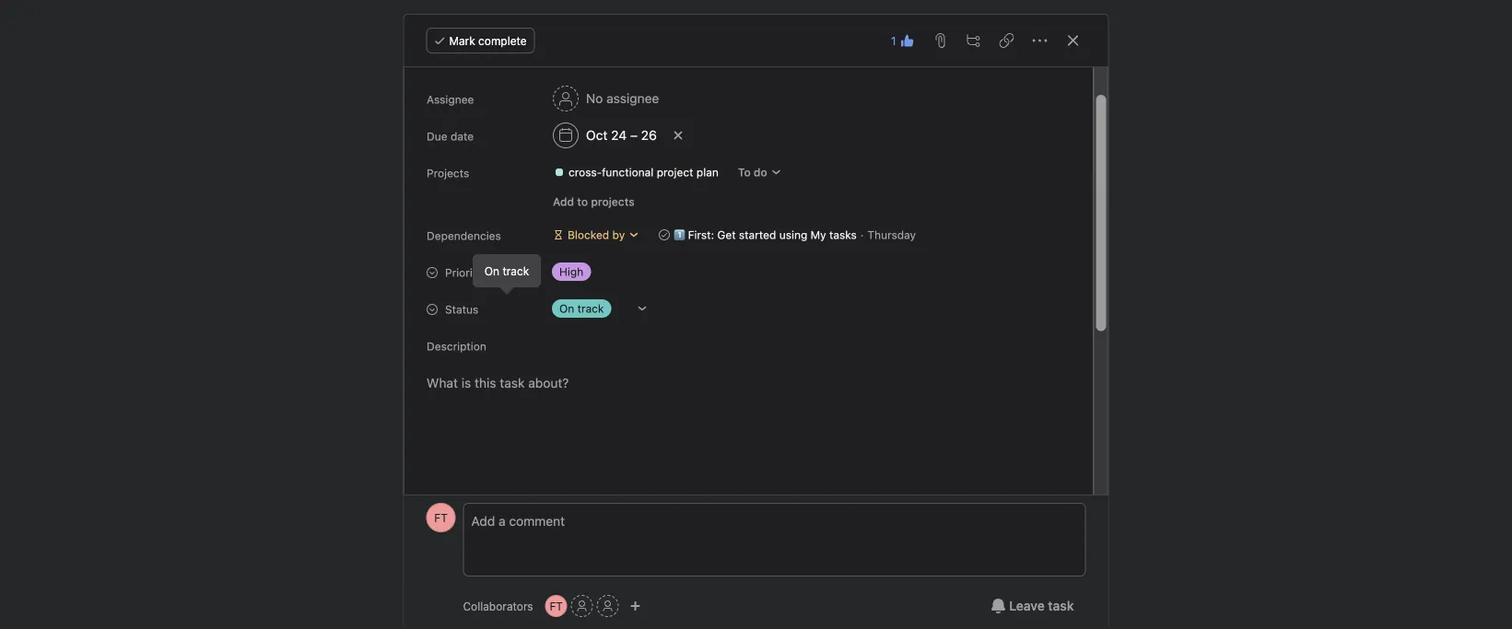Task type: locate. For each thing, give the bounding box(es) containing it.
track down high dropdown button
[[577, 302, 604, 315]]

first:
[[688, 229, 714, 241]]

track
[[503, 264, 529, 277], [577, 302, 604, 315]]

ft
[[434, 511, 448, 524], [550, 600, 563, 613]]

started
[[739, 229, 776, 241]]

by
[[612, 229, 625, 241]]

on track right priority
[[485, 264, 529, 277]]

mark complete button
[[426, 28, 535, 53]]

1
[[891, 34, 896, 47]]

1 horizontal spatial on track
[[559, 302, 604, 315]]

high button
[[544, 259, 655, 285]]

1 vertical spatial ft
[[550, 600, 563, 613]]

to
[[738, 166, 750, 179]]

1 horizontal spatial on
[[559, 302, 574, 315]]

plan
[[696, 166, 718, 179]]

0 vertical spatial on
[[485, 264, 500, 277]]

no assignee
[[586, 91, 659, 106]]

do
[[753, 166, 767, 179]]

0 vertical spatial track
[[503, 264, 529, 277]]

on
[[485, 264, 500, 277], [559, 302, 574, 315]]

collapse task pane image
[[1066, 33, 1080, 48]]

0 horizontal spatial track
[[503, 264, 529, 277]]

no
[[586, 91, 603, 106]]

oct
[[586, 128, 607, 143]]

–
[[630, 128, 637, 143]]

0 horizontal spatial ft button
[[426, 503, 456, 533]]

1 vertical spatial ft button
[[545, 595, 567, 617]]

on track
[[485, 264, 529, 277], [559, 302, 604, 315]]

26
[[641, 128, 656, 143]]

ft button
[[426, 503, 456, 533], [545, 595, 567, 617]]

functional
[[601, 166, 653, 179]]

0 vertical spatial on track
[[485, 264, 529, 277]]

tasks
[[829, 229, 856, 241]]

description
[[426, 340, 486, 353]]

add to projects
[[552, 195, 634, 208]]

0 vertical spatial ft
[[434, 511, 448, 524]]

more actions for this task image
[[1033, 33, 1047, 48]]

1 horizontal spatial track
[[577, 302, 604, 315]]

1 button
[[886, 28, 920, 53]]

on track down high
[[559, 302, 604, 315]]

blocked by
[[567, 229, 625, 241]]

to do
[[738, 166, 767, 179]]

1️⃣
[[673, 229, 684, 241]]

main content
[[406, 21, 1106, 629]]

1️⃣ first: get started using my tasks
[[673, 229, 856, 241]]

task
[[1048, 599, 1074, 614]]

my
[[810, 229, 826, 241]]

0 horizontal spatial on
[[485, 264, 500, 277]]

thursday
[[867, 229, 916, 241]]

get
[[717, 229, 735, 241]]

collaborators
[[463, 600, 533, 613]]

on right priority
[[485, 264, 500, 277]]

1 vertical spatial track
[[577, 302, 604, 315]]

clear due date image
[[672, 130, 683, 141]]

on track tooltip
[[473, 255, 540, 292]]

copy task link image
[[999, 33, 1014, 48]]

track right priority
[[503, 264, 529, 277]]

1 vertical spatial on
[[559, 302, 574, 315]]

blocked by button
[[544, 222, 648, 248]]

on down high
[[559, 302, 574, 315]]

status
[[445, 303, 478, 316]]

high
[[559, 265, 583, 278]]

1 vertical spatial on track
[[559, 302, 604, 315]]

1 horizontal spatial ft button
[[545, 595, 567, 617]]

projects
[[591, 195, 634, 208]]

main content containing no assignee
[[406, 21, 1106, 629]]

0 horizontal spatial on track
[[485, 264, 529, 277]]



Task type: vqa. For each thing, say whether or not it's contained in the screenshot.
Add Subtask image
yes



Task type: describe. For each thing, give the bounding box(es) containing it.
add to projects button
[[544, 189, 642, 215]]

track inside dropdown button
[[577, 302, 604, 315]]

project
[[656, 166, 693, 179]]

oct 24 – 26
[[586, 128, 656, 143]]

24
[[611, 128, 626, 143]]

on inside tooltip
[[485, 264, 500, 277]]

track inside tooltip
[[503, 264, 529, 277]]

add subtask image
[[966, 33, 981, 48]]

complete
[[478, 34, 527, 47]]

to do button
[[729, 159, 790, 185]]

mark
[[449, 34, 475, 47]]

date
[[450, 130, 473, 143]]

on track button
[[544, 296, 655, 322]]

main content inside share timeline with teammates dialog
[[406, 21, 1106, 629]]

to
[[577, 195, 588, 208]]

add
[[552, 195, 574, 208]]

on track inside on track tooltip
[[485, 264, 529, 277]]

add or remove collaborators image
[[630, 601, 641, 612]]

1 horizontal spatial ft
[[550, 600, 563, 613]]

0 vertical spatial ft button
[[426, 503, 456, 533]]

on track inside on track dropdown button
[[559, 302, 604, 315]]

due date
[[426, 130, 473, 143]]

cross-functional project plan
[[568, 166, 718, 179]]

no assignee button
[[544, 82, 667, 115]]

attachments: add a file to this task, share timeline with teammates image
[[933, 33, 948, 48]]

leave
[[1009, 599, 1045, 614]]

cross-functional project plan link
[[546, 163, 726, 182]]

leave task
[[1009, 599, 1074, 614]]

on inside dropdown button
[[559, 302, 574, 315]]

due
[[426, 130, 447, 143]]

0 horizontal spatial ft
[[434, 511, 448, 524]]

blocked
[[567, 229, 609, 241]]

dependencies
[[426, 229, 501, 242]]

using
[[779, 229, 807, 241]]

projects
[[426, 167, 469, 180]]

mark complete
[[449, 34, 527, 47]]

assignee
[[606, 91, 659, 106]]

leave task button
[[979, 590, 1086, 623]]

assignee
[[426, 93, 474, 106]]

priority
[[445, 266, 482, 279]]

share timeline with teammates dialog
[[404, 15, 1108, 629]]

cross-
[[568, 166, 601, 179]]



